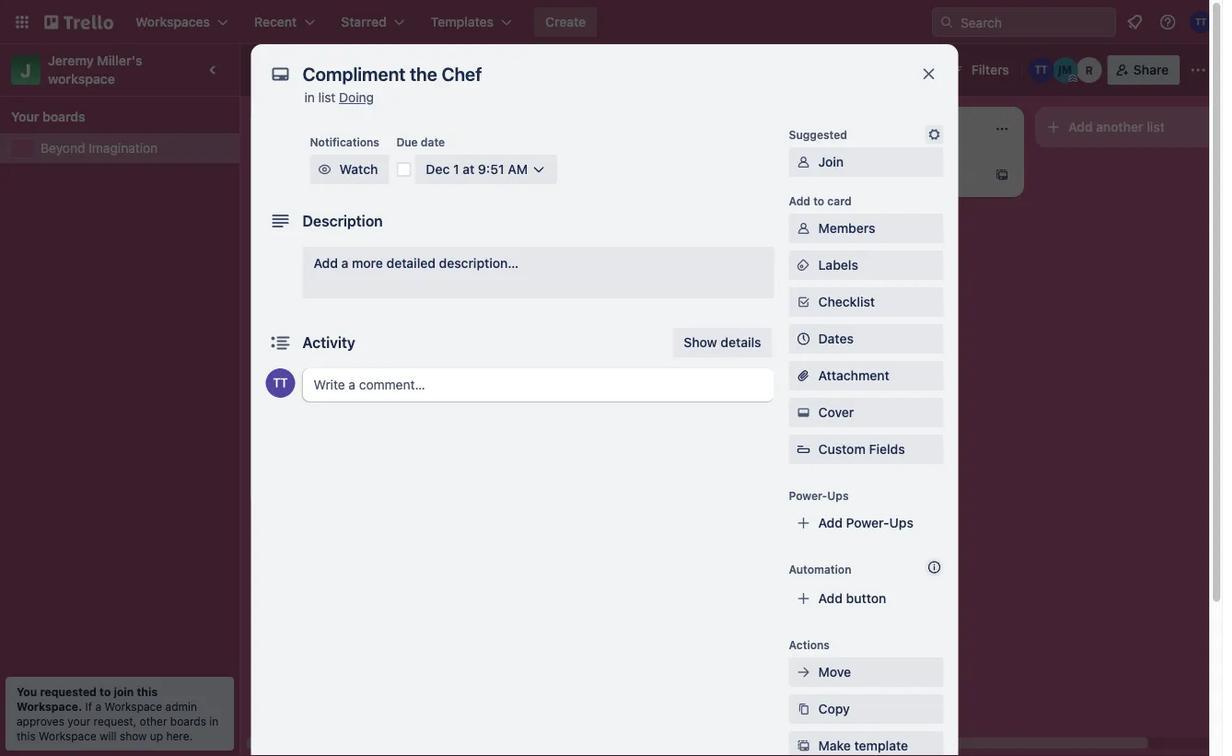 Task type: vqa. For each thing, say whether or not it's contained in the screenshot.
The Customize Views 'icon'
no



Task type: describe. For each thing, give the bounding box(es) containing it.
1 inside checkbox
[[576, 237, 581, 250]]

show
[[684, 335, 717, 350]]

create from template… image
[[995, 168, 1009, 182]]

am
[[508, 162, 528, 177]]

in inside the if a workspace admin approves your request, other boards in this workspace will show up here.
[[209, 715, 219, 728]]

add a card
[[810, 167, 876, 182]]

thoughts
[[549, 159, 600, 172]]

approves
[[17, 715, 64, 728]]

members link
[[789, 214, 944, 243]]

workspace
[[48, 71, 115, 87]]

add for add another list
[[1068, 119, 1093, 134]]

0 horizontal spatial boards
[[42, 109, 85, 124]]

dates button
[[789, 324, 944, 354]]

add for add a more detailed description…
[[314, 256, 338, 271]]

filters button
[[944, 55, 1015, 85]]

star or unstar board image
[[441, 63, 455, 77]]

in list doing
[[304, 90, 374, 105]]

make
[[818, 738, 851, 753]]

you requested to join this workspace.
[[17, 685, 158, 713]]

due date
[[396, 135, 445, 148]]

add a card button
[[781, 160, 987, 190]]

custom fields
[[818, 442, 905, 457]]

automation image
[[911, 55, 936, 81]]

this inside the if a workspace admin approves your request, other boards in this workspace will show up here.
[[17, 729, 36, 742]]

sm image for make template
[[794, 737, 813, 755]]

j
[[21, 59, 31, 81]]

dec for dec 1
[[553, 237, 573, 250]]

sm image for join
[[794, 153, 813, 171]]

a for more
[[341, 256, 348, 271]]

add for add a card
[[810, 167, 835, 182]]

beyond inside beyond imagination link
[[41, 140, 85, 156]]

0 horizontal spatial terry turtle (terryturtle) image
[[266, 368, 295, 398]]

Search field
[[954, 8, 1115, 36]]

thinking link
[[530, 169, 744, 188]]

a for card
[[838, 167, 845, 182]]

dec 1
[[553, 237, 581, 250]]

sm image for suggested
[[925, 125, 944, 144]]

add power-ups link
[[789, 508, 944, 538]]

cover link
[[789, 398, 944, 427]]

1 horizontal spatial terry turtle (terryturtle) image
[[464, 391, 486, 413]]

workspace visible image
[[474, 63, 488, 77]]

checklist
[[818, 294, 875, 309]]

actions
[[789, 638, 830, 651]]

doing link
[[339, 90, 374, 105]]

0 horizontal spatial list
[[318, 90, 336, 105]]

create for create instagram
[[269, 370, 308, 385]]

here.
[[166, 729, 193, 742]]

create for create
[[545, 14, 586, 29]]

up
[[150, 729, 163, 742]]

sm image for cover
[[794, 403, 813, 422]]

members
[[818, 221, 875, 236]]

date
[[421, 135, 445, 148]]

beyond imagination inside beyond imagination link
[[41, 140, 158, 156]]

you
[[17, 685, 37, 698]]

back to home image
[[44, 7, 113, 37]]

description…
[[439, 256, 519, 271]]

miller's
[[97, 53, 143, 68]]

create button
[[534, 7, 597, 37]]

this inside you requested to join this workspace.
[[137, 685, 158, 698]]

1 down the instagram at left
[[353, 395, 358, 408]]

power-ups
[[789, 489, 849, 502]]

detailed
[[386, 256, 436, 271]]

add to card
[[789, 194, 852, 207]]

beyond inside the board name text box
[[263, 60, 323, 80]]

show menu image
[[1189, 61, 1207, 79]]

add power-ups
[[818, 515, 913, 530]]

card for add to card
[[827, 194, 852, 207]]

if a workspace admin approves your request, other boards in this workspace will show up here.
[[17, 700, 219, 742]]

make template
[[818, 738, 908, 753]]

show details link
[[673, 328, 772, 357]]

suggested
[[789, 128, 847, 141]]

0 horizontal spatial power-
[[789, 489, 827, 502]]

share
[[1133, 62, 1169, 77]]

jeremy miller's workspace
[[48, 53, 146, 87]]

if
[[85, 700, 92, 713]]

labels link
[[789, 251, 944, 280]]

sm image for members
[[794, 219, 813, 238]]

rubyanndersson (rubyanndersson) image
[[1076, 57, 1102, 83]]

attachment
[[818, 368, 889, 383]]

sm image for checklist
[[794, 293, 813, 311]]

your boards
[[11, 109, 85, 124]]

1 vertical spatial imagination
[[89, 140, 158, 156]]

automation
[[789, 563, 851, 576]]

list inside "button"
[[1147, 119, 1165, 134]]

move
[[818, 664, 851, 680]]

will
[[100, 729, 117, 742]]

0 horizontal spatial workspace
[[39, 729, 97, 742]]

sm image for move
[[794, 663, 813, 682]]

doing
[[339, 90, 374, 105]]

your
[[11, 109, 39, 124]]

sm image for labels
[[794, 256, 813, 274]]



Task type: locate. For each thing, give the bounding box(es) containing it.
ups down fields
[[889, 515, 913, 530]]

0 horizontal spatial a
[[95, 700, 101, 713]]

0 vertical spatial a
[[838, 167, 845, 182]]

to
[[813, 194, 824, 207], [99, 685, 111, 698]]

join link
[[789, 147, 944, 177]]

1
[[453, 162, 459, 177], [576, 237, 581, 250], [317, 395, 322, 408], [353, 395, 358, 408]]

copy link
[[789, 694, 944, 724]]

sm image inside the copy link
[[794, 700, 813, 718]]

to down add a card
[[813, 194, 824, 207]]

r button
[[1076, 57, 1102, 83]]

sm image down add to card
[[794, 219, 813, 238]]

dec for dec 1 at 9:51 am
[[426, 162, 450, 177]]

make template link
[[789, 731, 944, 756]]

create inside create instagram link
[[269, 370, 308, 385]]

color: bold red, title: "thoughts" element
[[530, 158, 600, 172]]

0 horizontal spatial beyond
[[41, 140, 85, 156]]

other
[[140, 715, 167, 728]]

admin
[[165, 700, 197, 713]]

boards down admin
[[170, 715, 206, 728]]

None text field
[[293, 57, 901, 90]]

0 horizontal spatial beyond imagination
[[41, 140, 158, 156]]

beyond imagination down your boards with 1 items element
[[41, 140, 158, 156]]

instagram
[[312, 370, 371, 385]]

Board name text field
[[254, 55, 430, 85]]

0 vertical spatial this
[[137, 685, 158, 698]]

create instagram
[[269, 370, 371, 385]]

add down the power-ups
[[818, 515, 843, 530]]

a right 'if'
[[95, 700, 101, 713]]

requested
[[40, 685, 97, 698]]

1 horizontal spatial workspace
[[104, 700, 162, 713]]

add for add button
[[818, 591, 843, 606]]

1 horizontal spatial a
[[341, 256, 348, 271]]

add down suggested
[[789, 194, 810, 207]]

watch button
[[310, 155, 389, 184]]

power-
[[789, 489, 827, 502], [846, 515, 889, 530]]

dec inside checkbox
[[553, 237, 573, 250]]

a inside add a more detailed description… "link"
[[341, 256, 348, 271]]

0 vertical spatial dec
[[426, 162, 450, 177]]

1 vertical spatial beyond
[[41, 140, 85, 156]]

1 vertical spatial in
[[209, 715, 219, 728]]

0 vertical spatial workspace
[[104, 700, 162, 713]]

to inside you requested to join this workspace.
[[99, 685, 111, 698]]

list right the another
[[1147, 119, 1165, 134]]

0 vertical spatial boards
[[42, 109, 85, 124]]

fields
[[869, 442, 905, 457]]

workspace
[[104, 700, 162, 713], [39, 729, 97, 742]]

a
[[838, 167, 845, 182], [341, 256, 348, 271], [95, 700, 101, 713]]

1 vertical spatial list
[[1147, 119, 1165, 134]]

notifications
[[310, 135, 379, 148]]

1 vertical spatial card
[[827, 194, 852, 207]]

card for add a card
[[849, 167, 876, 182]]

copy
[[818, 701, 850, 717]]

sm image inside members link
[[794, 219, 813, 238]]

more
[[352, 256, 383, 271]]

join
[[818, 154, 844, 169]]

due
[[396, 135, 418, 148]]

0 horizontal spatial dec
[[426, 162, 450, 177]]

0 vertical spatial power-
[[789, 489, 827, 502]]

dec down date
[[426, 162, 450, 177]]

sm image left join
[[794, 153, 813, 171]]

show details
[[684, 335, 761, 350]]

0 notifications image
[[1124, 11, 1146, 33]]

1 down create instagram
[[317, 395, 322, 408]]

1 horizontal spatial create
[[545, 14, 586, 29]]

add for add power-ups
[[818, 515, 843, 530]]

create inside button
[[545, 14, 586, 29]]

labels
[[818, 257, 858, 273]]

jeremy
[[48, 53, 94, 68]]

custom fields button
[[789, 440, 944, 459]]

sm image
[[925, 125, 944, 144], [794, 153, 813, 171], [794, 256, 813, 274], [794, 293, 813, 311], [794, 663, 813, 682]]

a up add to card
[[838, 167, 845, 182]]

template
[[854, 738, 908, 753]]

1 vertical spatial dec
[[553, 237, 573, 250]]

1 horizontal spatial imagination
[[327, 60, 420, 80]]

ups up the add power-ups
[[827, 489, 849, 502]]

beyond down the your boards
[[41, 140, 85, 156]]

terry turtle (terryturtle) image
[[1190, 11, 1212, 33], [266, 368, 295, 398], [464, 391, 486, 413]]

card down add a card
[[827, 194, 852, 207]]

another
[[1096, 119, 1143, 134]]

sm image left copy
[[794, 700, 813, 718]]

at
[[463, 162, 474, 177]]

power- down the power-ups
[[846, 515, 889, 530]]

Write a comment text field
[[303, 368, 774, 402]]

1 inside button
[[453, 162, 459, 177]]

1 horizontal spatial boards
[[170, 715, 206, 728]]

sm image inside watch button
[[315, 160, 334, 179]]

0 vertical spatial ups
[[827, 489, 849, 502]]

boards right your at the top left of page
[[42, 109, 85, 124]]

1 vertical spatial a
[[341, 256, 348, 271]]

2 horizontal spatial a
[[838, 167, 845, 182]]

card right join
[[849, 167, 876, 182]]

this right join
[[137, 685, 158, 698]]

beyond
[[263, 60, 323, 80], [41, 140, 85, 156]]

add inside button
[[810, 167, 835, 182]]

1 horizontal spatial ups
[[889, 515, 913, 530]]

r
[[1085, 64, 1093, 76]]

join
[[114, 685, 134, 698]]

dec down thinking
[[553, 237, 573, 250]]

list left doing
[[318, 90, 336, 105]]

0 horizontal spatial in
[[209, 715, 219, 728]]

1 vertical spatial this
[[17, 729, 36, 742]]

1 horizontal spatial beyond imagination
[[263, 60, 420, 80]]

watch
[[339, 162, 378, 177]]

thinking
[[530, 171, 581, 186]]

sm image for watch
[[315, 160, 334, 179]]

in
[[304, 90, 315, 105], [209, 715, 219, 728]]

workspace down join
[[104, 700, 162, 713]]

1 vertical spatial boards
[[170, 715, 206, 728]]

0 horizontal spatial to
[[99, 685, 111, 698]]

sm image for copy
[[794, 700, 813, 718]]

sm image inside move link
[[794, 663, 813, 682]]

create
[[545, 14, 586, 29], [269, 370, 308, 385]]

dates
[[818, 331, 854, 346]]

move link
[[789, 658, 944, 687]]

open information menu image
[[1159, 13, 1177, 31]]

dec 1 at 9:51 am
[[426, 162, 528, 177]]

ups
[[827, 489, 849, 502], [889, 515, 913, 530]]

dec 1 at 9:51 am button
[[415, 155, 557, 184]]

checklist link
[[789, 287, 944, 317]]

dec inside button
[[426, 162, 450, 177]]

card inside button
[[849, 167, 876, 182]]

add button button
[[789, 584, 944, 613]]

add for add to card
[[789, 194, 810, 207]]

a for workspace
[[95, 700, 101, 713]]

1 vertical spatial to
[[99, 685, 111, 698]]

imagination
[[327, 60, 420, 80], [89, 140, 158, 156]]

add down automation
[[818, 591, 843, 606]]

power- down custom
[[789, 489, 827, 502]]

0 horizontal spatial imagination
[[89, 140, 158, 156]]

sm image inside cover link
[[794, 403, 813, 422]]

1 vertical spatial power-
[[846, 515, 889, 530]]

Mark due date as complete checkbox
[[396, 162, 411, 177]]

in right other
[[209, 715, 219, 728]]

add left more
[[314, 256, 338, 271]]

beyond up in list doing
[[263, 60, 323, 80]]

imagination inside the board name text box
[[327, 60, 420, 80]]

a left more
[[341, 256, 348, 271]]

1 down thinking
[[576, 237, 581, 250]]

add inside "button"
[[1068, 119, 1093, 134]]

1 vertical spatial workspace
[[39, 729, 97, 742]]

2 horizontal spatial terry turtle (terryturtle) image
[[1190, 11, 1212, 33]]

attachment button
[[789, 361, 944, 390]]

terry turtle (terryturtle) image
[[1028, 57, 1054, 83]]

sm image inside make template link
[[794, 737, 813, 755]]

sm image inside labels link
[[794, 256, 813, 274]]

a inside add a card button
[[838, 167, 845, 182]]

1 vertical spatial beyond imagination
[[41, 140, 158, 156]]

sm image left labels
[[794, 256, 813, 274]]

1 horizontal spatial list
[[1147, 119, 1165, 134]]

show
[[120, 729, 147, 742]]

2 vertical spatial a
[[95, 700, 101, 713]]

cover
[[818, 405, 854, 420]]

1 horizontal spatial in
[[304, 90, 315, 105]]

0 horizontal spatial this
[[17, 729, 36, 742]]

share button
[[1108, 55, 1180, 85]]

add inside button
[[818, 591, 843, 606]]

0 vertical spatial list
[[318, 90, 336, 105]]

to left join
[[99, 685, 111, 698]]

1 vertical spatial ups
[[889, 515, 913, 530]]

1 vertical spatial create
[[269, 370, 308, 385]]

0 vertical spatial card
[[849, 167, 876, 182]]

thoughts thinking
[[530, 159, 600, 186]]

9:51
[[478, 162, 504, 177]]

add a more detailed description… link
[[303, 247, 774, 298]]

dec
[[426, 162, 450, 177], [553, 237, 573, 250]]

0 vertical spatial beyond
[[263, 60, 323, 80]]

0 horizontal spatial ups
[[827, 489, 849, 502]]

sm image
[[315, 160, 334, 179], [794, 219, 813, 238], [794, 403, 813, 422], [794, 700, 813, 718], [794, 737, 813, 755]]

add inside "link"
[[314, 256, 338, 271]]

1 horizontal spatial to
[[813, 194, 824, 207]]

beyond imagination inside the board name text box
[[263, 60, 420, 80]]

sm image left the checklist
[[794, 293, 813, 311]]

your boards with 1 items element
[[11, 106, 219, 128]]

sm image inside checklist link
[[794, 293, 813, 311]]

details
[[721, 335, 761, 350]]

1 horizontal spatial power-
[[846, 515, 889, 530]]

sm image left watch
[[315, 160, 334, 179]]

request,
[[94, 715, 136, 728]]

0 vertical spatial to
[[813, 194, 824, 207]]

list
[[318, 90, 336, 105], [1147, 119, 1165, 134]]

0 horizontal spatial create
[[269, 370, 308, 385]]

imagination up doing
[[327, 60, 420, 80]]

card
[[849, 167, 876, 182], [827, 194, 852, 207]]

description
[[303, 212, 383, 230]]

search image
[[939, 15, 954, 29]]

a inside the if a workspace admin approves your request, other boards in this workspace will show up here.
[[95, 700, 101, 713]]

add left the another
[[1068, 119, 1093, 134]]

workspace.
[[17, 700, 82, 713]]

custom
[[818, 442, 866, 457]]

jeremy miller (jeremymiller198) image
[[1052, 57, 1078, 83]]

boards inside the if a workspace admin approves your request, other boards in this workspace will show up here.
[[170, 715, 206, 728]]

boards
[[42, 109, 85, 124], [170, 715, 206, 728]]

add another list
[[1068, 119, 1165, 134]]

filters
[[971, 62, 1009, 77]]

your
[[68, 715, 90, 728]]

add button
[[818, 591, 886, 606]]

sm image left make
[[794, 737, 813, 755]]

add another list button
[[1035, 107, 1223, 147]]

0 vertical spatial imagination
[[327, 60, 420, 80]]

add a more detailed description…
[[314, 256, 519, 271]]

0 vertical spatial beyond imagination
[[263, 60, 420, 80]]

sm image up add a card button
[[925, 125, 944, 144]]

this down approves
[[17, 729, 36, 742]]

primary element
[[0, 0, 1223, 44]]

0 vertical spatial in
[[304, 90, 315, 105]]

Dec 1 checkbox
[[530, 232, 587, 254]]

0 vertical spatial create
[[545, 14, 586, 29]]

activity
[[303, 334, 355, 351]]

imagination down your boards with 1 items element
[[89, 140, 158, 156]]

sm image inside join link
[[794, 153, 813, 171]]

1 horizontal spatial beyond
[[263, 60, 323, 80]]

in down the board name text box
[[304, 90, 315, 105]]

sm image down actions
[[794, 663, 813, 682]]

1 horizontal spatial dec
[[553, 237, 573, 250]]

1 horizontal spatial this
[[137, 685, 158, 698]]

beyond imagination link
[[41, 139, 228, 157]]

beyond imagination up in list doing
[[263, 60, 420, 80]]

1 left at
[[453, 162, 459, 177]]

add up add to card
[[810, 167, 835, 182]]

create instagram link
[[269, 369, 483, 387]]

workspace down your
[[39, 729, 97, 742]]

sm image left cover
[[794, 403, 813, 422]]



